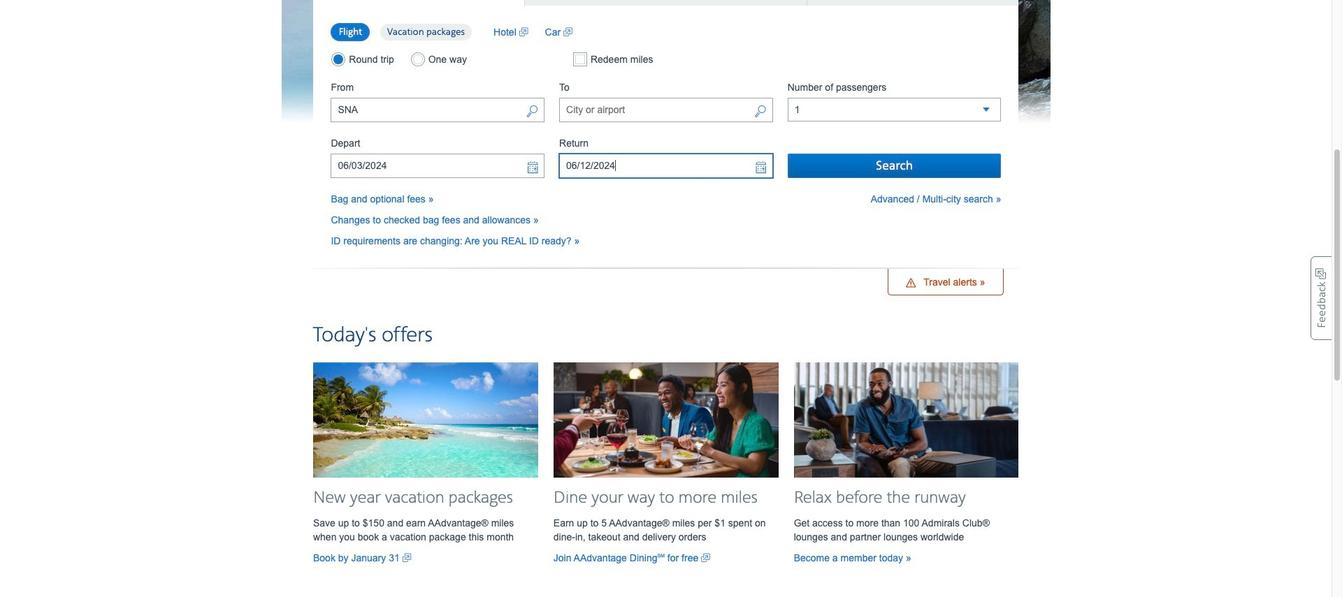 Task type: vqa. For each thing, say whether or not it's contained in the screenshot.
first tab from right
yes



Task type: locate. For each thing, give the bounding box(es) containing it.
0 horizontal spatial search image
[[526, 104, 538, 120]]

2 search image from the left
[[754, 104, 767, 120]]

search image
[[526, 104, 538, 120], [754, 104, 767, 120]]

mm/dd/yyyy text field
[[331, 154, 545, 178], [559, 154, 773, 178]]

citi / aadvantage credit card. special offer: earn up to $400 back. plus, 30,000 bonus miles with this credit card offer. opens another site in a new window that may not meet accessibility guidelines. image
[[281, 0, 1050, 128]]

option group
[[331, 22, 480, 42], [331, 52, 545, 66]]

0 vertical spatial option group
[[331, 22, 480, 42]]

1 option group from the top
[[331, 22, 480, 42]]

1 horizontal spatial city or airport text field
[[559, 98, 773, 122]]

1 horizontal spatial search image
[[754, 104, 767, 120]]

0 horizontal spatial city or airport text field
[[331, 98, 545, 122]]

2 horizontal spatial newpage image
[[701, 552, 710, 565]]

City or airport text field
[[331, 98, 545, 122], [559, 98, 773, 122]]

0 horizontal spatial newpage image
[[402, 552, 411, 565]]

3 tab from the left
[[807, 0, 1019, 5]]

0 horizontal spatial mm/dd/yyyy text field
[[331, 154, 545, 178]]

newpage image
[[519, 25, 528, 39], [402, 552, 411, 565], [701, 552, 710, 565]]

search image for 1st city or airport text field from right
[[754, 104, 767, 120]]

1 tab from the left
[[313, 0, 525, 6]]

search image for first city or airport text field from the left
[[526, 104, 538, 120]]

None submit
[[788, 154, 1001, 178]]

tab list
[[313, 0, 1019, 6]]

tab
[[313, 0, 525, 6], [525, 0, 807, 5], [807, 0, 1019, 5]]

1 mm/dd/yyyy text field from the left
[[331, 154, 545, 178]]

1 horizontal spatial mm/dd/yyyy text field
[[559, 154, 773, 178]]

1 vertical spatial option group
[[331, 52, 545, 66]]

2 tab from the left
[[525, 0, 807, 5]]

1 search image from the left
[[526, 104, 538, 120]]



Task type: describe. For each thing, give the bounding box(es) containing it.
leave feedback, opens external site in new window image
[[1311, 257, 1332, 340]]

1 horizontal spatial newpage image
[[519, 25, 528, 39]]

2 mm/dd/yyyy text field from the left
[[559, 154, 773, 178]]

2 option group from the top
[[331, 52, 545, 66]]

1 city or airport text field from the left
[[331, 98, 545, 122]]

2 city or airport text field from the left
[[559, 98, 773, 122]]

newpage image
[[563, 25, 572, 39]]



